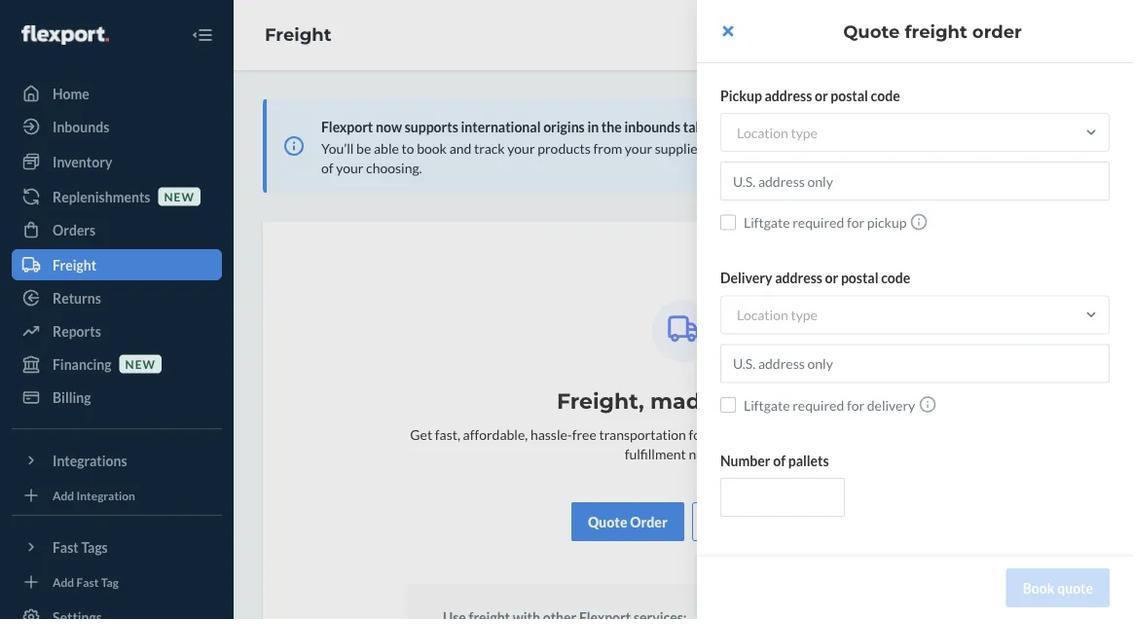 Task type: describe. For each thing, give the bounding box(es) containing it.
liftgate required for pickup
[[744, 214, 907, 231]]

liftgate required for delivery
[[744, 397, 915, 413]]

postal for delivery address or postal code
[[841, 270, 879, 286]]

location for delivery
[[737, 307, 788, 323]]

location type for delivery
[[737, 307, 818, 323]]

help center
[[1105, 274, 1123, 345]]

delivery address or postal code
[[720, 270, 911, 286]]

center
[[1105, 274, 1123, 314]]

required for delivery
[[793, 397, 844, 413]]

number of pallets
[[720, 452, 829, 469]]

help center button
[[1096, 260, 1133, 360]]

type for delivery
[[791, 307, 818, 323]]

U.S. address only text field
[[720, 162, 1110, 201]]

liftgate for liftgate required for pickup
[[744, 214, 790, 231]]

quote freight order
[[843, 20, 1022, 42]]

of
[[773, 452, 786, 469]]

order
[[972, 20, 1022, 42]]

location for pickup
[[737, 124, 788, 141]]

delivery
[[867, 397, 915, 413]]

type for pickup
[[791, 124, 818, 141]]

for for pickup
[[847, 214, 865, 231]]

close image
[[723, 23, 734, 39]]

address for delivery
[[775, 270, 823, 286]]

help
[[1105, 317, 1123, 345]]

book quote button
[[1006, 569, 1110, 607]]

quote
[[1057, 580, 1093, 596]]

postal for pickup address or postal code
[[831, 87, 868, 104]]

U.S. address only text field
[[720, 344, 1110, 383]]



Task type: vqa. For each thing, say whether or not it's contained in the screenshot.
to to the right
no



Task type: locate. For each thing, give the bounding box(es) containing it.
2 type from the top
[[791, 307, 818, 323]]

for left delivery
[[847, 397, 865, 413]]

postal
[[831, 87, 868, 104], [841, 270, 879, 286]]

code for pickup address or postal code
[[871, 87, 900, 104]]

required up pallets
[[793, 397, 844, 413]]

1 required from the top
[[793, 214, 844, 231]]

0 vertical spatial postal
[[831, 87, 868, 104]]

address right "pickup"
[[765, 87, 812, 104]]

1 vertical spatial or
[[825, 270, 838, 286]]

freight
[[905, 20, 967, 42]]

2 required from the top
[[793, 397, 844, 413]]

book quote
[[1023, 580, 1093, 596]]

0 vertical spatial liftgate
[[744, 214, 790, 231]]

None number field
[[720, 478, 845, 517]]

location down delivery
[[737, 307, 788, 323]]

1 for from the top
[[847, 214, 865, 231]]

code
[[871, 87, 900, 104], [881, 270, 911, 286]]

0 vertical spatial type
[[791, 124, 818, 141]]

1 location type from the top
[[737, 124, 818, 141]]

0 vertical spatial or
[[815, 87, 828, 104]]

1 vertical spatial address
[[775, 270, 823, 286]]

None checkbox
[[720, 397, 736, 413]]

or
[[815, 87, 828, 104], [825, 270, 838, 286]]

or for delivery
[[825, 270, 838, 286]]

for for delivery
[[847, 397, 865, 413]]

or for pickup
[[815, 87, 828, 104]]

pickup
[[720, 87, 762, 104]]

0 vertical spatial location type
[[737, 124, 818, 141]]

1 vertical spatial for
[[847, 397, 865, 413]]

0 vertical spatial code
[[871, 87, 900, 104]]

address
[[765, 87, 812, 104], [775, 270, 823, 286]]

type down delivery address or postal code
[[791, 307, 818, 323]]

location type down pickup address or postal code
[[737, 124, 818, 141]]

required up delivery address or postal code
[[793, 214, 844, 231]]

1 vertical spatial postal
[[841, 270, 879, 286]]

code down pickup
[[881, 270, 911, 286]]

0 vertical spatial required
[[793, 214, 844, 231]]

1 type from the top
[[791, 124, 818, 141]]

delivery
[[720, 270, 772, 286]]

1 vertical spatial required
[[793, 397, 844, 413]]

code down the quote
[[871, 87, 900, 104]]

1 vertical spatial location
[[737, 307, 788, 323]]

location
[[737, 124, 788, 141], [737, 307, 788, 323]]

location type
[[737, 124, 818, 141], [737, 307, 818, 323]]

pickup
[[867, 214, 907, 231]]

address right delivery
[[775, 270, 823, 286]]

for
[[847, 214, 865, 231], [847, 397, 865, 413]]

None checkbox
[[720, 214, 736, 230]]

postal down pickup
[[841, 270, 879, 286]]

2 liftgate from the top
[[744, 397, 790, 413]]

liftgate for liftgate required for delivery
[[744, 397, 790, 413]]

1 vertical spatial location type
[[737, 307, 818, 323]]

liftgate
[[744, 214, 790, 231], [744, 397, 790, 413]]

0 vertical spatial address
[[765, 87, 812, 104]]

number
[[720, 452, 771, 469]]

or down the liftgate required for pickup
[[825, 270, 838, 286]]

location type for pickup
[[737, 124, 818, 141]]

quote
[[843, 20, 900, 42]]

2 location type from the top
[[737, 307, 818, 323]]

liftgate up number of pallets
[[744, 397, 790, 413]]

0 vertical spatial for
[[847, 214, 865, 231]]

address for pickup
[[765, 87, 812, 104]]

2 location from the top
[[737, 307, 788, 323]]

1 vertical spatial code
[[881, 270, 911, 286]]

book
[[1023, 580, 1055, 596]]

1 vertical spatial liftgate
[[744, 397, 790, 413]]

for left pickup
[[847, 214, 865, 231]]

type
[[791, 124, 818, 141], [791, 307, 818, 323]]

location type down delivery
[[737, 307, 818, 323]]

0 vertical spatial location
[[737, 124, 788, 141]]

location down "pickup"
[[737, 124, 788, 141]]

required
[[793, 214, 844, 231], [793, 397, 844, 413]]

pallets
[[788, 452, 829, 469]]

code for delivery address or postal code
[[881, 270, 911, 286]]

type down pickup address or postal code
[[791, 124, 818, 141]]

1 location from the top
[[737, 124, 788, 141]]

pickup address or postal code
[[720, 87, 900, 104]]

or right "pickup"
[[815, 87, 828, 104]]

liftgate up delivery
[[744, 214, 790, 231]]

2 for from the top
[[847, 397, 865, 413]]

required for pickup
[[793, 214, 844, 231]]

1 vertical spatial type
[[791, 307, 818, 323]]

1 liftgate from the top
[[744, 214, 790, 231]]

postal down the quote
[[831, 87, 868, 104]]



